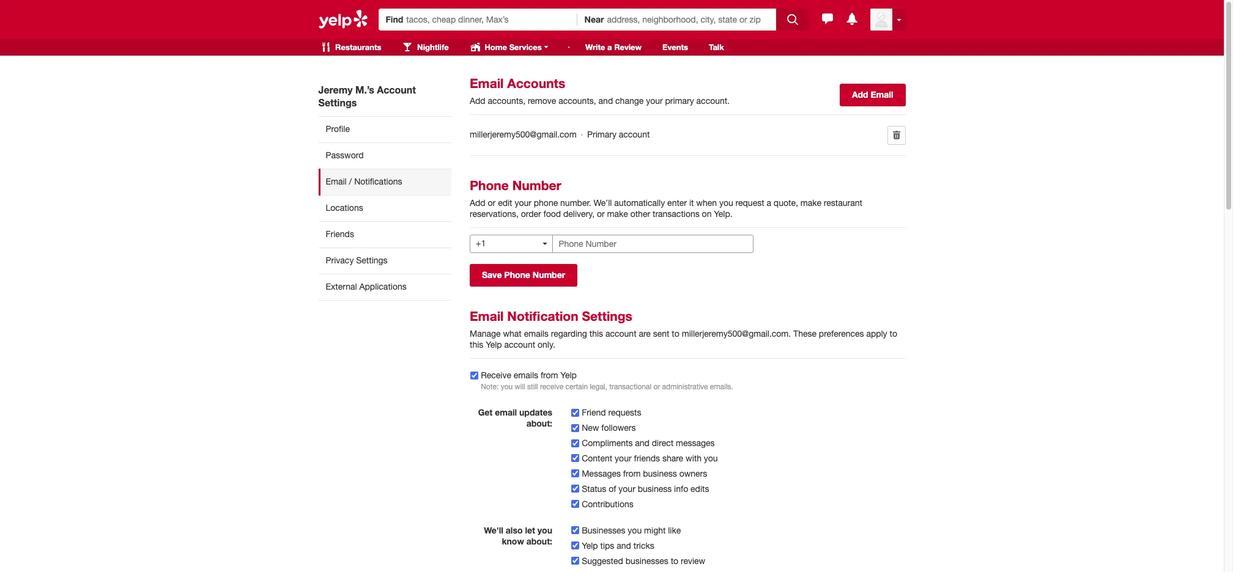 Task type: describe. For each thing, give the bounding box(es) containing it.
will
[[515, 383, 525, 391]]

contributions
[[582, 500, 634, 509]]

phone inside phone number add or edit your phone number. we'll automatically enter it when you request a quote, make restaurant reservations, order food delivery, or make other transactions on yelp.
[[470, 178, 509, 193]]

notification
[[507, 309, 578, 324]]

/
[[349, 177, 352, 187]]

let
[[525, 525, 535, 536]]

number.
[[560, 198, 591, 208]]

restaurants
[[333, 42, 381, 52]]

external applications link
[[318, 274, 451, 301]]

external
[[326, 282, 357, 292]]

followers
[[602, 423, 636, 433]]

and inside email accounts add accounts, remove accounts, and change your primary account.
[[599, 96, 613, 106]]

friends
[[326, 229, 354, 239]]

your down compliments
[[615, 454, 632, 464]]

2 vertical spatial yelp
[[582, 541, 598, 551]]

tips
[[600, 541, 614, 551]]

jeremy m. image
[[870, 9, 892, 31]]

new
[[582, 423, 599, 433]]

when
[[696, 198, 717, 208]]

with
[[686, 454, 702, 464]]

businesses
[[626, 556, 669, 566]]

email for email notification settings
[[470, 309, 504, 324]]

email inside add email link
[[871, 89, 893, 100]]

privacy settings
[[326, 256, 388, 265]]

Phone Number text field
[[553, 235, 754, 253]]

apply
[[867, 329, 887, 339]]

you up tricks
[[628, 526, 642, 536]]

0 vertical spatial emails
[[524, 329, 549, 339]]

change
[[615, 96, 644, 106]]

nightlife
[[415, 42, 449, 52]]

or inside receive emails from yelp note: you will still receive certain legal, transactional or administrative emails.
[[654, 383, 660, 391]]

about: inside get email updates about:
[[527, 418, 552, 429]]

email
[[495, 407, 517, 418]]

friend requests
[[582, 408, 641, 418]]

automatically
[[614, 198, 665, 208]]

restaurants link
[[311, 39, 391, 56]]

transactions
[[653, 209, 700, 219]]

owners
[[679, 469, 707, 479]]

a inside phone number add or edit your phone number. we'll automatically enter it when you request a quote, make restaurant reservations, order food delivery, or make other transactions on yelp.
[[767, 198, 771, 208]]

2 accounts, from the left
[[559, 96, 596, 106]]

1 vertical spatial business
[[638, 484, 672, 494]]

0 vertical spatial business
[[643, 469, 677, 479]]

0 vertical spatial or
[[488, 198, 496, 208]]

your inside email accounts add accounts, remove accounts, and change your primary account.
[[646, 96, 663, 106]]

you right with
[[704, 454, 718, 464]]

add for email accounts
[[470, 96, 486, 106]]

email for email / notifications
[[326, 177, 347, 187]]

only.
[[538, 340, 555, 350]]

note:
[[481, 383, 499, 391]]

accounts
[[507, 76, 565, 91]]

home services
[[482, 42, 544, 52]]

emails.
[[710, 383, 733, 391]]

review
[[614, 42, 642, 52]]

messages
[[676, 438, 715, 448]]

on
[[702, 209, 712, 219]]

these
[[794, 329, 817, 339]]

edit
[[498, 198, 512, 208]]

1 accounts, from the left
[[488, 96, 526, 106]]

your right of
[[619, 484, 636, 494]]

menu bar containing restaurants
[[311, 39, 562, 56]]

primary account
[[587, 130, 650, 140]]

number inside 'button'
[[533, 270, 565, 280]]

jeremy m.'s account settings
[[318, 84, 416, 108]]

reservations,
[[470, 209, 519, 219]]

nightlife link
[[393, 39, 458, 56]]

talk link
[[700, 39, 733, 56]]

home
[[485, 42, 507, 52]]

are
[[639, 329, 651, 339]]

like
[[668, 526, 681, 536]]

preferences
[[819, 329, 864, 339]]

this inside . these preferences apply to this yelp account only.
[[470, 340, 483, 350]]

notifications image
[[845, 11, 859, 26]]

you inside we'll also let you know about:
[[538, 525, 552, 536]]

notifications element
[[845, 11, 859, 26]]

profile link
[[318, 116, 451, 143]]

other
[[631, 209, 650, 219]]

certain
[[566, 383, 588, 391]]

it
[[689, 198, 694, 208]]

order
[[521, 209, 541, 219]]

save phone number
[[482, 270, 565, 280]]

about: inside we'll also let you know about:
[[527, 536, 552, 547]]

new followers
[[582, 423, 636, 433]]

request
[[736, 198, 764, 208]]

get
[[478, 407, 493, 418]]

write
[[585, 42, 605, 52]]

add email link
[[840, 84, 906, 106]]

friend
[[582, 408, 606, 418]]

email / notifications
[[326, 177, 402, 187]]

external applications
[[326, 282, 407, 292]]

1 horizontal spatial and
[[617, 541, 631, 551]]

number inside phone number add or edit your phone number. we'll automatically enter it when you request a quote, make restaurant reservations, order food delivery, or make other transactions on yelp.
[[512, 178, 561, 193]]

1 horizontal spatial from
[[623, 469, 641, 479]]

add for phone number
[[470, 198, 486, 208]]

edits
[[691, 484, 709, 494]]

to inside . these preferences apply to this yelp account only.
[[890, 329, 897, 339]]

compliments
[[582, 438, 633, 448]]

primary
[[587, 130, 617, 140]]

legal,
[[590, 383, 607, 391]]

you inside phone number add or edit your phone number. we'll automatically enter it when you request a quote, make restaurant reservations, order food delivery, or make other transactions on yelp.
[[719, 198, 733, 208]]

services
[[509, 42, 542, 52]]

yelp inside receive emails from yelp note: you will still receive certain legal, transactional or administrative emails.
[[561, 371, 577, 380]]

might
[[644, 526, 666, 536]]

still
[[527, 383, 538, 391]]



Task type: locate. For each thing, give the bounding box(es) containing it.
Find field
[[406, 13, 570, 26]]

1 vertical spatial yelp
[[561, 371, 577, 380]]

0 horizontal spatial and
[[599, 96, 613, 106]]

None checkbox
[[470, 372, 478, 380], [571, 455, 579, 463], [571, 501, 579, 509], [571, 527, 579, 535], [571, 542, 579, 550], [571, 558, 579, 566], [470, 372, 478, 380], [571, 455, 579, 463], [571, 501, 579, 509], [571, 527, 579, 535], [571, 542, 579, 550], [571, 558, 579, 566]]

number up email notification settings
[[533, 270, 565, 280]]

0 vertical spatial account
[[619, 130, 650, 140]]

1 menu bar from the left
[[311, 39, 562, 56]]

of
[[609, 484, 616, 494]]

millerjeremy500@gmail.com up emails.
[[682, 329, 789, 339]]

0 vertical spatial and
[[599, 96, 613, 106]]

yelp up certain
[[561, 371, 577, 380]]

1 horizontal spatial a
[[767, 198, 771, 208]]

add inside email accounts add accounts, remove accounts, and change your primary account.
[[470, 96, 486, 106]]

know
[[502, 536, 524, 547]]

2 horizontal spatial or
[[654, 383, 660, 391]]

and left change
[[599, 96, 613, 106]]

settings up manage what emails regarding this account are sent to millerjeremy500@gmail.com
[[582, 309, 633, 324]]

1 vertical spatial millerjeremy500@gmail.com
[[682, 329, 789, 339]]

1 horizontal spatial or
[[597, 209, 605, 219]]

2 vertical spatial account
[[504, 340, 535, 350]]

applications
[[359, 282, 407, 292]]

emails up only.
[[524, 329, 549, 339]]

0 horizontal spatial this
[[470, 340, 483, 350]]

account inside . these preferences apply to this yelp account only.
[[504, 340, 535, 350]]

. these preferences apply to this yelp account only.
[[470, 329, 897, 350]]

menu bar containing write a review
[[564, 39, 733, 56]]

1 vertical spatial a
[[767, 198, 771, 208]]

accounts, right "remove"
[[559, 96, 596, 106]]

None search field
[[378, 5, 811, 31]]

business down content your friends share with you
[[643, 469, 677, 479]]

jeremy
[[318, 84, 353, 95]]

what
[[503, 329, 522, 339]]

add inside phone number add or edit your phone number. we'll automatically enter it when you request a quote, make restaurant reservations, order food delivery, or make other transactions on yelp.
[[470, 198, 486, 208]]

1 about: from the top
[[527, 418, 552, 429]]

review
[[681, 556, 705, 566]]

0 vertical spatial number
[[512, 178, 561, 193]]

get email updates about:
[[478, 407, 552, 429]]

2 horizontal spatial and
[[635, 438, 650, 448]]

and right tips
[[617, 541, 631, 551]]

settings inside 'link'
[[356, 256, 388, 265]]

2 horizontal spatial yelp
[[582, 541, 598, 551]]

updates
[[519, 407, 552, 418]]

near
[[585, 14, 604, 24]]

email / notifications link
[[318, 169, 451, 195]]

quote,
[[774, 198, 798, 208]]

1 vertical spatial number
[[533, 270, 565, 280]]

events
[[663, 42, 688, 52]]

1 vertical spatial and
[[635, 438, 650, 448]]

save phone number button
[[470, 264, 578, 287]]

receive
[[481, 371, 511, 380]]

compliments and direct messages
[[582, 438, 715, 448]]

also
[[506, 525, 523, 536]]

2 vertical spatial or
[[654, 383, 660, 391]]

your inside phone number add or edit your phone number. we'll automatically enter it when you request a quote, make restaurant reservations, order food delivery, or make other transactions on yelp.
[[515, 198, 532, 208]]

phone
[[534, 198, 558, 208]]

1 horizontal spatial menu bar
[[564, 39, 733, 56]]

yelp inside . these preferences apply to this yelp account only.
[[486, 340, 502, 350]]

0 horizontal spatial millerjeremy500@gmail.com
[[470, 130, 577, 140]]

0 vertical spatial about:
[[527, 418, 552, 429]]

0 horizontal spatial or
[[488, 198, 496, 208]]

1 vertical spatial or
[[597, 209, 605, 219]]

0 vertical spatial phone
[[470, 178, 509, 193]]

2 about: from the top
[[527, 536, 552, 547]]

settings down the jeremy
[[318, 97, 357, 108]]

about:
[[527, 418, 552, 429], [527, 536, 552, 547]]

m.'s
[[355, 84, 374, 95]]

and
[[599, 96, 613, 106], [635, 438, 650, 448], [617, 541, 631, 551]]

accounts, down accounts on the left top
[[488, 96, 526, 106]]

1 horizontal spatial accounts,
[[559, 96, 596, 106]]

2 vertical spatial settings
[[582, 309, 633, 324]]

to right apply
[[890, 329, 897, 339]]

address, neighborhood, city, state or zip field
[[607, 13, 769, 26]]

primary
[[665, 96, 694, 106]]

receive
[[540, 383, 564, 391]]

1 horizontal spatial millerjeremy500@gmail.com
[[682, 329, 789, 339]]

email accounts add accounts, remove accounts, and change your primary account.
[[470, 76, 730, 106]]

to
[[672, 329, 680, 339], [890, 329, 897, 339], [671, 556, 679, 566]]

1 vertical spatial make
[[607, 209, 628, 219]]

administrative
[[662, 383, 708, 391]]

account.
[[697, 96, 730, 106]]

we'll
[[484, 525, 503, 536]]

about: down "let"
[[527, 536, 552, 547]]

to right sent
[[672, 329, 680, 339]]

privacy settings link
[[318, 248, 451, 274]]

settings inside jeremy m.'s account settings
[[318, 97, 357, 108]]

your
[[646, 96, 663, 106], [515, 198, 532, 208], [615, 454, 632, 464], [619, 484, 636, 494]]

locations link
[[318, 195, 451, 221]]

restaurant
[[824, 198, 862, 208]]

remove
[[528, 96, 556, 106]]

business down messages from business owners
[[638, 484, 672, 494]]

millerjeremy500@gmail.com down "remove"
[[470, 130, 577, 140]]

emails up will
[[514, 371, 538, 380]]

settings up external applications
[[356, 256, 388, 265]]

this
[[590, 329, 603, 339], [470, 340, 483, 350]]

this right regarding
[[590, 329, 603, 339]]

food
[[544, 209, 561, 219]]

email inside email / notifications link
[[326, 177, 347, 187]]

1 horizontal spatial this
[[590, 329, 603, 339]]

settings
[[318, 97, 357, 108], [356, 256, 388, 265], [582, 309, 633, 324]]

you up the yelp.
[[719, 198, 733, 208]]

write a review
[[585, 42, 642, 52]]

1 vertical spatial settings
[[356, 256, 388, 265]]

home services link
[[460, 39, 562, 56]]

2 vertical spatial and
[[617, 541, 631, 551]]

your right change
[[646, 96, 663, 106]]

friends link
[[318, 221, 451, 248]]

0 horizontal spatial a
[[608, 42, 612, 52]]

or down we'll
[[597, 209, 605, 219]]

write a review link
[[576, 39, 651, 56]]

account down the what
[[504, 340, 535, 350]]

0 horizontal spatial yelp
[[486, 340, 502, 350]]

1 vertical spatial account
[[606, 329, 637, 339]]

info
[[674, 484, 688, 494]]

or up reservations,
[[488, 198, 496, 208]]

account
[[377, 84, 416, 95]]

0 vertical spatial millerjeremy500@gmail.com
[[470, 130, 577, 140]]

email for email accounts add accounts, remove accounts, and change your primary account.
[[470, 76, 504, 91]]

you right "let"
[[538, 525, 552, 536]]

email inside email accounts add accounts, remove accounts, and change your primary account.
[[470, 76, 504, 91]]

number up phone in the left of the page
[[512, 178, 561, 193]]

email
[[470, 76, 504, 91], [871, 89, 893, 100], [326, 177, 347, 187], [470, 309, 504, 324]]

0 horizontal spatial from
[[541, 371, 558, 380]]

0 horizontal spatial make
[[607, 209, 628, 219]]

transactional
[[609, 383, 652, 391]]

businesses
[[582, 526, 626, 536]]

0 vertical spatial settings
[[318, 97, 357, 108]]

none search field containing find
[[378, 5, 811, 31]]

0 vertical spatial yelp
[[486, 340, 502, 350]]

None field
[[406, 13, 570, 26]]

1 vertical spatial this
[[470, 340, 483, 350]]

2 menu bar from the left
[[564, 39, 733, 56]]

you left will
[[501, 383, 513, 391]]

a inside menu bar
[[608, 42, 612, 52]]

from up receive
[[541, 371, 558, 380]]

0 vertical spatial from
[[541, 371, 558, 380]]

0 vertical spatial make
[[801, 198, 822, 208]]

account left "are"
[[606, 329, 637, 339]]

messages image
[[820, 11, 835, 26]]

0 horizontal spatial accounts,
[[488, 96, 526, 106]]

you inside receive emails from yelp note: you will still receive certain legal, transactional or administrative emails.
[[501, 383, 513, 391]]

about: down the updates
[[527, 418, 552, 429]]

1 horizontal spatial yelp
[[561, 371, 577, 380]]

phone number add or edit your phone number. we'll automatically enter it when you request a quote, make restaurant reservations, order food delivery, or make other transactions on yelp.
[[470, 178, 862, 219]]

privacy
[[326, 256, 354, 265]]

password
[[326, 150, 364, 160]]

make down we'll
[[607, 209, 628, 219]]

friends
[[634, 454, 660, 464]]

and up friends
[[635, 438, 650, 448]]

1 vertical spatial from
[[623, 469, 641, 479]]

None checkbox
[[571, 409, 579, 417], [571, 424, 579, 432], [571, 440, 579, 448], [571, 470, 579, 478], [571, 485, 579, 493], [571, 409, 579, 417], [571, 424, 579, 432], [571, 440, 579, 448], [571, 470, 579, 478], [571, 485, 579, 493]]

to left review
[[671, 556, 679, 566]]

find
[[386, 14, 403, 24]]

0 vertical spatial this
[[590, 329, 603, 339]]

your up order
[[515, 198, 532, 208]]

messages element
[[820, 11, 835, 26]]

locations
[[326, 203, 363, 213]]

this down manage
[[470, 340, 483, 350]]

1 horizontal spatial make
[[801, 198, 822, 208]]

1 vertical spatial about:
[[527, 536, 552, 547]]

phone up edit
[[470, 178, 509, 193]]

phone right save
[[504, 270, 530, 280]]

yelp.
[[714, 209, 733, 219]]

from up status of your business info edits
[[623, 469, 641, 479]]

receive emails from yelp note: you will still receive certain legal, transactional or administrative emails.
[[481, 371, 733, 391]]

manage what emails regarding this account are sent to millerjeremy500@gmail.com
[[470, 329, 789, 339]]

yelp left tips
[[582, 541, 598, 551]]

make right quote,
[[801, 198, 822, 208]]

we'll
[[594, 198, 612, 208]]

a left quote,
[[767, 198, 771, 208]]

account right primary at the top of page
[[619, 130, 650, 140]]

yelp down manage
[[486, 340, 502, 350]]

enter
[[668, 198, 687, 208]]

we'll also let you know about:
[[484, 525, 552, 547]]

menu bar
[[311, 39, 562, 56], [564, 39, 733, 56]]

tricks
[[634, 541, 654, 551]]

from inside receive emails from yelp note: you will still receive certain legal, transactional or administrative emails.
[[541, 371, 558, 380]]

or right transactional
[[654, 383, 660, 391]]

events link
[[653, 39, 697, 56]]

emails inside receive emails from yelp note: you will still receive certain legal, transactional or administrative emails.
[[514, 371, 538, 380]]

regarding
[[551, 329, 587, 339]]

suggested
[[582, 556, 623, 566]]

1 vertical spatial emails
[[514, 371, 538, 380]]

sent
[[653, 329, 670, 339]]

add email
[[852, 89, 893, 100]]

requests
[[608, 408, 641, 418]]

0 horizontal spatial menu bar
[[311, 39, 562, 56]]

status of your business info edits
[[582, 484, 709, 494]]

direct
[[652, 438, 674, 448]]

a right write at the top left of the page
[[608, 42, 612, 52]]

notifications
[[354, 177, 402, 187]]

add
[[852, 89, 868, 100], [470, 96, 486, 106], [470, 198, 486, 208]]

1 vertical spatial phone
[[504, 270, 530, 280]]

.
[[789, 329, 791, 339]]

profile
[[326, 124, 350, 134]]

0 vertical spatial a
[[608, 42, 612, 52]]

businesses you might like
[[582, 526, 681, 536]]

phone inside 'button'
[[504, 270, 530, 280]]

manage
[[470, 329, 501, 339]]

email notification settings
[[470, 309, 633, 324]]



Task type: vqa. For each thing, say whether or not it's contained in the screenshot.
Get
yes



